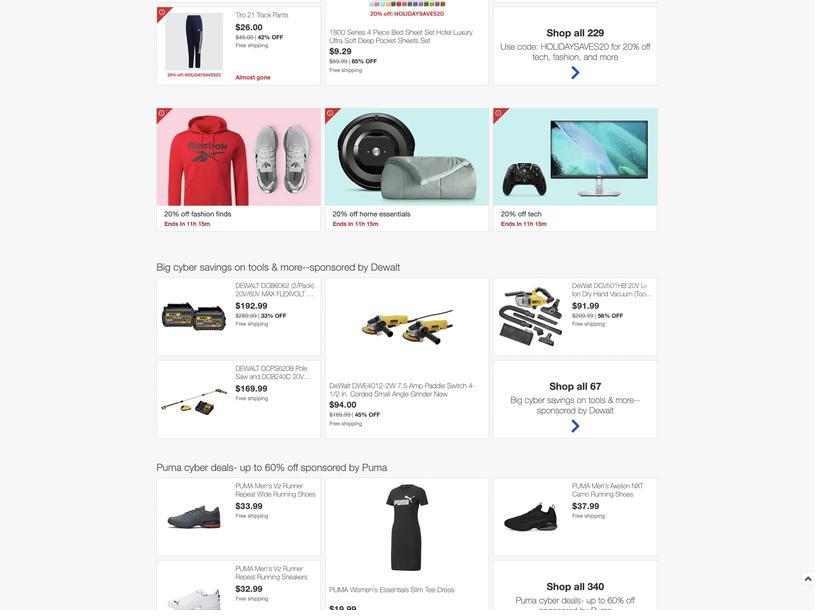 Task type: describe. For each thing, give the bounding box(es) containing it.
dcb6062
[[261, 282, 289, 290]]

tiro
[[236, 11, 246, 19]]

dewalt for only)
[[573, 282, 592, 290]]

0 horizontal spatial on
[[235, 262, 246, 273]]

33%
[[261, 312, 273, 319]]

deep
[[358, 37, 374, 45]]

puma men's viz runner repeat running sneakers $32.99 free shipping
[[236, 566, 308, 602]]

li-
[[641, 282, 648, 290]]

wide
[[257, 491, 272, 498]]

tools inside shop all 67 big cyber savings on tools & more-- sponsored by dewalt
[[589, 395, 606, 405]]

new inside "dewalt dcps620b pole saw and dcb240c 20v max xr battery charger bundle new"
[[257, 389, 269, 396]]

2w
[[386, 382, 396, 390]]

$32.99
[[236, 584, 263, 594]]

0 vertical spatial dewalt
[[371, 262, 400, 273]]

shipping inside dewalt dwe4012-2w 7.5 amp paddle switch 4- 1/2 in. corded small angle grinder new $94.00 $169.99 | 45% off free shipping
[[342, 421, 362, 427]]

cyber inside shop all 67 big cyber savings on tools & more-- sponsored by dewalt
[[525, 395, 545, 405]]

off inside tiro 21 track pants $26.00 $45.00 | 42% off free shipping
[[272, 33, 283, 40]]

tiro 21 track pants link
[[236, 11, 316, 19]]

bed
[[392, 28, 404, 36]]

puma women's essentials slim tee dress
[[330, 586, 454, 595]]

pants
[[273, 11, 288, 19]]

off inside "$192.99 $289.99 | 33% off free shipping"
[[275, 312, 286, 319]]

dewalt dcb6062 (2/pack) 20v/60v max flexvolt 6 ah lithium-ion battery new link
[[236, 282, 316, 306]]

ion inside dewalt dcv501hb 20v li- ion dry hand vacuum (tool only) new
[[573, 290, 581, 298]]

free inside dewalt dwe4012-2w 7.5 amp paddle switch 4- 1/2 in. corded small angle grinder new $94.00 $169.99 | 45% off free shipping
[[330, 421, 340, 427]]

axelion
[[611, 483, 630, 490]]

code:
[[518, 42, 539, 52]]

sheets
[[398, 37, 419, 45]]

| inside '1800 series 4 piece bed sheet set hotel luxury ultra soft deep pocket sheets set $9.29 $59.99 | 85% off free shipping'
[[349, 58, 350, 65]]

puma women's essentials slim tee dress link
[[330, 586, 485, 604]]

runner for $32.99
[[283, 566, 303, 573]]

shipping inside the puma men's axelion nxt camo running shoes $37.99 free shipping
[[585, 513, 605, 519]]

nxt
[[632, 483, 644, 490]]

max inside dewalt dcb6062 (2/pack) 20v/60v max flexvolt 6 ah lithium-ion battery new
[[262, 290, 275, 298]]

| inside tiro 21 track pants $26.00 $45.00 | 42% off free shipping
[[255, 34, 256, 40]]

and inside shop all 229 use code: holidaysaves20 for 20% off tech, fashion, and more
[[584, 52, 598, 62]]

almost
[[236, 74, 255, 81]]

0 horizontal spatial tools
[[248, 262, 269, 273]]

tech,
[[533, 52, 551, 62]]

1 vertical spatial set
[[421, 37, 431, 45]]

in for home
[[348, 221, 354, 228]]

lithium-
[[245, 298, 267, 306]]

charger
[[281, 381, 303, 388]]

puma inside puma women's essentials slim tee dress link
[[330, 586, 348, 595]]

0 horizontal spatial 60%
[[265, 462, 285, 474]]

dewalt inside shop all 67 big cyber savings on tools & more-- sponsored by dewalt
[[589, 406, 614, 416]]

free inside $91.99 $209.99 | 56% off free shipping
[[573, 321, 583, 327]]

$45.00
[[236, 34, 253, 40]]

puma men's axelion nxt camo running shoes $37.99 free shipping
[[573, 483, 644, 519]]

6
[[307, 290, 311, 298]]

puma for $33.99
[[236, 483, 253, 490]]

dewalt for $169.99
[[236, 365, 260, 373]]

20v inside "dewalt dcps620b pole saw and dcb240c 20v max xr battery charger bundle new"
[[293, 373, 304, 380]]

| inside dewalt dwe4012-2w 7.5 amp paddle switch 4- 1/2 in. corded small angle grinder new $94.00 $169.99 | 45% off free shipping
[[352, 412, 353, 418]]

off inside $91.99 $209.99 | 56% off free shipping
[[612, 312, 623, 319]]

angle
[[392, 390, 409, 399]]

$37.99
[[573, 501, 600, 511]]

shipping inside "$192.99 $289.99 | 33% off free shipping"
[[248, 321, 268, 327]]

20v inside dewalt dcv501hb 20v li- ion dry hand vacuum (tool only) new
[[628, 282, 640, 290]]

puma men's viz runner repeat wide running shoes link
[[236, 483, 316, 499]]

almost gone
[[236, 74, 271, 81]]

$33.99
[[236, 501, 263, 511]]

dcb240c
[[262, 373, 291, 380]]

running for $37.99
[[591, 491, 614, 498]]

20% off fashion finds
[[164, 210, 231, 218]]

0 vertical spatial to
[[254, 462, 262, 474]]

0 horizontal spatial up
[[240, 462, 251, 474]]

dry
[[583, 290, 592, 298]]

ends for 20% off fashion finds
[[164, 221, 178, 228]]

ends in 11h 15m for tech
[[501, 221, 547, 228]]

$94.00
[[330, 400, 357, 410]]

20% off home essentials
[[333, 210, 411, 218]]

in for tech
[[517, 221, 522, 228]]

flexvolt
[[277, 290, 305, 298]]

on inside shop all 67 big cyber savings on tools & more-- sponsored by dewalt
[[577, 395, 586, 405]]

puma men's viz runner repeat running sneakers link
[[236, 566, 316, 581]]

repeat for $33.99
[[236, 491, 255, 498]]

new inside dewalt dcb6062 (2/pack) 20v/60v max flexvolt 6 ah lithium-ion battery new
[[298, 298, 310, 306]]

women's
[[350, 586, 378, 595]]

shop inside shop all 340 puma cyber deals- up to 60% off sponsored by puma
[[547, 581, 571, 593]]

(2/pack)
[[291, 282, 314, 290]]

more
[[600, 52, 618, 62]]

20% off tech
[[501, 210, 542, 218]]

viz for $32.99
[[274, 566, 281, 573]]

dewalt dcps620b pole saw and dcb240c 20v max xr battery charger bundle new link
[[236, 365, 316, 396]]

finds
[[216, 210, 231, 218]]

running inside "puma men's viz runner repeat wide running shoes $33.99 free shipping"
[[273, 491, 296, 498]]

tee
[[425, 586, 436, 595]]

essentials
[[379, 210, 411, 218]]

new inside dewalt dcv501hb 20v li- ion dry hand vacuum (tool only) new
[[587, 298, 600, 306]]

1800
[[330, 28, 345, 36]]

45%
[[355, 411, 367, 418]]

sheet
[[406, 28, 423, 36]]

340
[[588, 581, 604, 593]]

4-
[[469, 382, 475, 390]]

20v/60v
[[236, 290, 260, 298]]

dewalt dwe4012-2w 7.5 amp paddle switch 4- 1/2 in. corded small angle grinder new link
[[330, 382, 485, 400]]

- inside shop all 67 big cyber savings on tools & more-- sponsored by dewalt
[[637, 395, 640, 405]]

$59.99
[[330, 58, 347, 65]]

use
[[501, 42, 515, 52]]

free inside "$192.99 $289.99 | 33% off free shipping"
[[236, 321, 246, 327]]

dcv501hb
[[594, 282, 627, 290]]

savings inside shop all 67 big cyber savings on tools & more-- sponsored by dewalt
[[547, 395, 575, 405]]

sponsored inside shop all 340 puma cyber deals- up to 60% off sponsored by puma
[[539, 606, 578, 611]]

puma men's axelion nxt camo running shoes link
[[573, 483, 653, 499]]

hand
[[594, 290, 609, 298]]

puma for $32.99
[[236, 566, 253, 573]]

off inside '1800 series 4 piece bed sheet set hotel luxury ultra soft deep pocket sheets set $9.29 $59.99 | 85% off free shipping'
[[366, 58, 377, 65]]

56%
[[598, 312, 610, 319]]

camo
[[573, 491, 589, 498]]

big cyber savings on tools & more--sponsored by dewalt
[[157, 262, 400, 273]]

running for $32.99
[[257, 574, 280, 581]]

0 vertical spatial set
[[425, 28, 435, 36]]

shipping inside puma men's viz runner repeat running sneakers $32.99 free shipping
[[248, 596, 268, 602]]

shoes inside "puma men's viz runner repeat wide running shoes $33.99 free shipping"
[[298, 491, 316, 498]]

and inside "dewalt dcps620b pole saw and dcb240c 20v max xr battery charger bundle new"
[[250, 373, 260, 380]]

fashion
[[191, 210, 214, 218]]

essentials
[[380, 586, 409, 595]]

sponsored inside shop all 67 big cyber savings on tools & more-- sponsored by dewalt
[[537, 406, 576, 416]]

15m for tech
[[535, 221, 547, 228]]

all for 340
[[574, 581, 585, 593]]

to inside shop all 340 puma cyber deals- up to 60% off sponsored by puma
[[598, 596, 605, 606]]

switch
[[447, 382, 467, 390]]

grinder
[[411, 390, 432, 399]]

for
[[611, 42, 621, 52]]

puma men's viz runner repeat wide running shoes $33.99 free shipping
[[236, 483, 316, 519]]

dewalt for $192.99
[[236, 282, 260, 290]]



Task type: vqa. For each thing, say whether or not it's contained in the screenshot.
"Live at ComplexCon with Maeve Reilly & Mandy Lee" link
no



Task type: locate. For each thing, give the bounding box(es) containing it.
shop left 67
[[550, 381, 574, 392]]

free inside the puma men's axelion nxt camo running shoes $37.99 free shipping
[[573, 513, 583, 519]]

0 horizontal spatial more-
[[280, 262, 306, 273]]

viz inside "puma men's viz runner repeat wide running shoes $33.99 free shipping"
[[274, 483, 281, 490]]

0 horizontal spatial 11h
[[187, 221, 197, 228]]

0 vertical spatial more-
[[280, 262, 306, 273]]

$26.00
[[236, 22, 263, 32]]

1 horizontal spatial shoes
[[616, 491, 633, 498]]

dewalt inside dewalt dwe4012-2w 7.5 amp paddle switch 4- 1/2 in. corded small angle grinder new $94.00 $169.99 | 45% off free shipping
[[330, 382, 351, 390]]

0 horizontal spatial 15m
[[198, 221, 210, 228]]

puma for $37.99
[[573, 483, 590, 490]]

shop for shop all 67
[[550, 381, 574, 392]]

tools up dcb6062
[[248, 262, 269, 273]]

0 vertical spatial runner
[[283, 483, 303, 490]]

| left 33% on the bottom of the page
[[258, 313, 260, 319]]

free down $289.99
[[236, 321, 246, 327]]

20% left "home"
[[333, 210, 348, 218]]

20% for 20% off fashion finds
[[164, 210, 179, 218]]

0 vertical spatial $169.99
[[236, 383, 268, 393]]

2 vertical spatial all
[[574, 581, 585, 593]]

3 11h from the left
[[524, 221, 533, 228]]

shipping down '$33.99'
[[248, 513, 268, 519]]

deals- inside shop all 340 puma cyber deals- up to 60% off sponsored by puma
[[562, 596, 584, 606]]

runner down puma cyber deals- up to 60% off sponsored by puma
[[283, 483, 303, 490]]

0 vertical spatial big
[[157, 262, 171, 273]]

ion
[[573, 290, 581, 298], [267, 298, 275, 306]]

| inside "$192.99 $289.99 | 33% off free shipping"
[[258, 313, 260, 319]]

shop all 67 big cyber savings on tools & more-- sponsored by dewalt
[[511, 381, 640, 416]]

men's left the axelion on the bottom right of the page
[[592, 483, 609, 490]]

4
[[367, 28, 371, 36]]

1 ends in 11h 15m from the left
[[164, 221, 210, 228]]

running inside the puma men's axelion nxt camo running shoes $37.99 free shipping
[[591, 491, 614, 498]]

0 vertical spatial repeat
[[236, 491, 255, 498]]

20%
[[623, 42, 640, 52], [164, 210, 179, 218], [333, 210, 348, 218], [501, 210, 516, 218]]

men's for $33.99
[[255, 483, 272, 490]]

2 ends in 11h 15m from the left
[[333, 221, 378, 228]]

new down the 6
[[298, 298, 310, 306]]

free down the $37.99
[[573, 513, 583, 519]]

running
[[273, 491, 296, 498], [591, 491, 614, 498], [257, 574, 280, 581]]

1 vertical spatial 60%
[[608, 596, 624, 606]]

$91.99 $209.99 | 56% off free shipping
[[573, 301, 623, 327]]

2 viz from the top
[[274, 566, 281, 573]]

1 horizontal spatial big
[[511, 395, 522, 405]]

1 vertical spatial &
[[608, 395, 613, 405]]

free inside '1800 series 4 piece bed sheet set hotel luxury ultra soft deep pocket sheets set $9.29 $59.99 | 85% off free shipping'
[[330, 67, 340, 73]]

amp
[[409, 382, 423, 390]]

0 horizontal spatial ends
[[164, 221, 178, 228]]

2 horizontal spatial 11h
[[524, 221, 533, 228]]

0 vertical spatial deals-
[[211, 462, 237, 474]]

1 vertical spatial $169.99
[[330, 412, 351, 418]]

by inside shop all 67 big cyber savings on tools & more-- sponsored by dewalt
[[578, 406, 587, 416]]

runner for shoes
[[283, 483, 303, 490]]

2 runner from the top
[[283, 566, 303, 573]]

& inside shop all 67 big cyber savings on tools & more-- sponsored by dewalt
[[608, 395, 613, 405]]

1 horizontal spatial dewalt
[[573, 282, 592, 290]]

1 horizontal spatial -
[[637, 395, 640, 405]]

ends for 20% off tech
[[501, 221, 515, 228]]

shipping down "$32.99"
[[248, 596, 268, 602]]

1 vertical spatial repeat
[[236, 574, 255, 581]]

1 in from the left
[[180, 221, 185, 228]]

0 horizontal spatial deals-
[[211, 462, 237, 474]]

11h down "home"
[[355, 221, 365, 228]]

shoes
[[298, 491, 316, 498], [616, 491, 633, 498]]

$192.99 $289.99 | 33% off free shipping
[[236, 301, 286, 327]]

2 ends from the left
[[333, 221, 347, 228]]

all inside shop all 229 use code: holidaysaves20 for 20% off tech, fashion, and more
[[574, 27, 585, 39]]

0 vertical spatial savings
[[200, 262, 232, 273]]

men's up "wide"
[[255, 483, 272, 490]]

shipping inside tiro 21 track pants $26.00 $45.00 | 42% off free shipping
[[248, 42, 268, 48]]

set down sheet
[[421, 37, 431, 45]]

dewalt for in.
[[330, 382, 351, 390]]

0 horizontal spatial big
[[157, 262, 171, 273]]

0 horizontal spatial dewalt
[[330, 382, 351, 390]]

ion inside dewalt dcb6062 (2/pack) 20v/60v max flexvolt 6 ah lithium-ion battery new
[[267, 298, 275, 306]]

1 horizontal spatial on
[[577, 395, 586, 405]]

slim
[[411, 586, 423, 595]]

pocket
[[376, 37, 396, 45]]

shipping inside $91.99 $209.99 | 56% off free shipping
[[585, 321, 605, 327]]

viz for shoes
[[274, 483, 281, 490]]

pole
[[296, 365, 307, 373]]

ends in 11h 15m down 20% off tech
[[501, 221, 547, 228]]

1 dewalt from the top
[[236, 282, 260, 290]]

-
[[306, 262, 310, 273], [637, 395, 640, 405]]

cyber inside shop all 340 puma cyber deals- up to 60% off sponsored by puma
[[539, 596, 559, 606]]

1 vertical spatial dewalt
[[236, 365, 260, 373]]

$169.99 down $94.00
[[330, 412, 351, 418]]

up inside shop all 340 puma cyber deals- up to 60% off sponsored by puma
[[587, 596, 596, 606]]

1 11h from the left
[[187, 221, 197, 228]]

all left 340
[[574, 581, 585, 593]]

0 horizontal spatial &
[[272, 262, 278, 273]]

1 vertical spatial -
[[637, 395, 640, 405]]

0 vertical spatial ion
[[573, 290, 581, 298]]

1 horizontal spatial and
[[584, 52, 598, 62]]

new down dry
[[587, 298, 600, 306]]

$192.99
[[236, 301, 268, 311]]

1 horizontal spatial &
[[608, 395, 613, 405]]

1 15m from the left
[[198, 221, 210, 228]]

0 horizontal spatial and
[[250, 373, 260, 380]]

men's up "$32.99"
[[255, 566, 272, 573]]

0 vertical spatial dewalt
[[236, 282, 260, 290]]

shipping down the 85%
[[342, 67, 362, 73]]

series
[[347, 28, 365, 36]]

dewalt dcv501hb 20v li- ion dry hand vacuum (tool only) new link
[[573, 282, 653, 306]]

20% left tech
[[501, 210, 516, 218]]

2 horizontal spatial 15m
[[535, 221, 547, 228]]

free down saw
[[236, 395, 246, 402]]

1 repeat from the top
[[236, 491, 255, 498]]

&
[[272, 262, 278, 273], [608, 395, 613, 405]]

dewalt inside dewalt dcv501hb 20v li- ion dry hand vacuum (tool only) new
[[573, 282, 592, 290]]

0 vertical spatial shop
[[547, 27, 571, 39]]

| inside $91.99 $209.99 | 56% off free shipping
[[595, 313, 596, 319]]

1 horizontal spatial to
[[598, 596, 605, 606]]

to up "wide"
[[254, 462, 262, 474]]

free down $59.99
[[330, 67, 340, 73]]

1 vertical spatial all
[[577, 381, 588, 392]]

15m down 20% off home essentials
[[367, 221, 378, 228]]

1 horizontal spatial 20v
[[628, 282, 640, 290]]

$169.99 free shipping
[[236, 383, 268, 402]]

off inside shop all 229 use code: holidaysaves20 for 20% off tech, fashion, and more
[[642, 42, 650, 52]]

new inside dewalt dwe4012-2w 7.5 amp paddle switch 4- 1/2 in. corded small angle grinder new $94.00 $169.99 | 45% off free shipping
[[434, 390, 448, 399]]

0 horizontal spatial savings
[[200, 262, 232, 273]]

dewalt dcps620b pole saw and dcb240c 20v max xr battery charger bundle new
[[236, 365, 307, 396]]

repeat inside "puma men's viz runner repeat wide running shoes $33.99 free shipping"
[[236, 491, 255, 498]]

in down 20% off home essentials
[[348, 221, 354, 228]]

repeat inside puma men's viz runner repeat running sneakers $32.99 free shipping
[[236, 574, 255, 581]]

42%
[[258, 33, 270, 40]]

ends in 11h 15m down "home"
[[333, 221, 378, 228]]

shop for shop all 229
[[547, 27, 571, 39]]

free down $94.00
[[330, 421, 340, 427]]

big
[[157, 262, 171, 273], [511, 395, 522, 405]]

to
[[254, 462, 262, 474], [598, 596, 605, 606]]

and up the xr on the bottom
[[250, 373, 260, 380]]

in for fashion
[[180, 221, 185, 228]]

| left 56% at the bottom right of the page
[[595, 313, 596, 319]]

runner inside "puma men's viz runner repeat wide running shoes $33.99 free shipping"
[[283, 483, 303, 490]]

big inside shop all 67 big cyber savings on tools & more-- sponsored by dewalt
[[511, 395, 522, 405]]

ends in 11h 15m for fashion
[[164, 221, 210, 228]]

shipping down 56% at the bottom right of the page
[[585, 321, 605, 327]]

sneakers
[[282, 574, 308, 581]]

0 vertical spatial on
[[235, 262, 246, 273]]

11h for home
[[355, 221, 365, 228]]

shop inside shop all 67 big cyber savings on tools & more-- sponsored by dewalt
[[550, 381, 574, 392]]

battery inside "dewalt dcps620b pole saw and dcb240c 20v max xr battery charger bundle new"
[[260, 381, 279, 388]]

dewalt up saw
[[236, 365, 260, 373]]

0 vertical spatial max
[[262, 290, 275, 298]]

max
[[262, 290, 275, 298], [236, 381, 249, 388]]

20% right the for at the top right of page
[[623, 42, 640, 52]]

2 in from the left
[[348, 221, 354, 228]]

all for 67
[[577, 381, 588, 392]]

1 vertical spatial 20v
[[293, 373, 304, 380]]

85%
[[352, 58, 364, 65]]

xr
[[250, 381, 258, 388]]

sponsored
[[310, 262, 355, 273], [537, 406, 576, 416], [301, 462, 346, 474], [539, 606, 578, 611]]

1 vertical spatial shop
[[550, 381, 574, 392]]

in
[[180, 221, 185, 228], [348, 221, 354, 228], [517, 221, 522, 228]]

shoes inside the puma men's axelion nxt camo running shoes $37.99 free shipping
[[616, 491, 633, 498]]

| left 42%
[[255, 34, 256, 40]]

20v up (tool
[[628, 282, 640, 290]]

0 horizontal spatial dewalt
[[371, 262, 400, 273]]

corded
[[350, 390, 373, 399]]

11h down 20% off fashion finds
[[187, 221, 197, 228]]

men's for $37.99
[[592, 483, 609, 490]]

1 runner from the top
[[283, 483, 303, 490]]

dewalt
[[236, 282, 260, 290], [236, 365, 260, 373]]

max down saw
[[236, 381, 249, 388]]

11h down tech
[[524, 221, 533, 228]]

up
[[240, 462, 251, 474], [587, 596, 596, 606]]

ends for 20% off home essentials
[[333, 221, 347, 228]]

new
[[298, 298, 310, 306], [587, 298, 600, 306], [257, 389, 269, 396], [434, 390, 448, 399]]

11h for fashion
[[187, 221, 197, 228]]

$169.99 down saw
[[236, 383, 268, 393]]

$209.99
[[573, 313, 594, 319]]

more- inside shop all 67 big cyber savings on tools & more-- sponsored by dewalt
[[616, 395, 637, 405]]

puma up camo
[[573, 483, 590, 490]]

0 vertical spatial dewalt
[[573, 282, 592, 290]]

battery
[[277, 298, 296, 306], [260, 381, 279, 388]]

0 horizontal spatial -
[[306, 262, 310, 273]]

free inside "puma men's viz runner repeat wide running shoes $33.99 free shipping"
[[236, 513, 246, 519]]

up down 340
[[587, 596, 596, 606]]

15m for home
[[367, 221, 378, 228]]

men's for $32.99
[[255, 566, 272, 573]]

shop up holidaysaves20
[[547, 27, 571, 39]]

shipping inside '1800 series 4 piece bed sheet set hotel luxury ultra soft deep pocket sheets set $9.29 $59.99 | 85% off free shipping'
[[342, 67, 362, 73]]

all for 229
[[574, 27, 585, 39]]

0 vertical spatial battery
[[277, 298, 296, 306]]

1 vertical spatial runner
[[283, 566, 303, 573]]

free inside $169.99 free shipping
[[236, 395, 246, 402]]

dewalt up the 20v/60v
[[236, 282, 260, 290]]

0 horizontal spatial ion
[[267, 298, 275, 306]]

running inside puma men's viz runner repeat running sneakers $32.99 free shipping
[[257, 574, 280, 581]]

1 vertical spatial dewalt
[[589, 406, 614, 416]]

in down 20% off tech
[[517, 221, 522, 228]]

ultra
[[330, 37, 343, 45]]

dewalt inside dewalt dcb6062 (2/pack) 20v/60v max flexvolt 6 ah lithium-ion battery new
[[236, 282, 260, 290]]

puma cyber deals- up to 60% off sponsored by puma
[[157, 462, 387, 474]]

20% for 20% off tech
[[501, 210, 516, 218]]

0 vertical spatial and
[[584, 52, 598, 62]]

gone
[[257, 74, 271, 81]]

max down dcb6062
[[262, 290, 275, 298]]

1 horizontal spatial max
[[262, 290, 275, 298]]

1 horizontal spatial savings
[[547, 395, 575, 405]]

dcps620b
[[261, 365, 294, 373]]

21
[[247, 11, 255, 19]]

repeat up "$32.99"
[[236, 574, 255, 581]]

1 horizontal spatial deals-
[[562, 596, 584, 606]]

15m down fashion
[[198, 221, 210, 228]]

paddle
[[425, 382, 445, 390]]

in down 20% off fashion finds
[[180, 221, 185, 228]]

20v down pole
[[293, 373, 304, 380]]

ends down 20% off tech
[[501, 221, 515, 228]]

2 horizontal spatial ends in 11h 15m
[[501, 221, 547, 228]]

11h for tech
[[524, 221, 533, 228]]

1 vertical spatial battery
[[260, 381, 279, 388]]

piece
[[373, 28, 390, 36]]

229
[[588, 27, 604, 39]]

0 vertical spatial all
[[574, 27, 585, 39]]

$169.99 inside dewalt dwe4012-2w 7.5 amp paddle switch 4- 1/2 in. corded small angle grinder new $94.00 $169.99 | 45% off free shipping
[[330, 412, 351, 418]]

all inside shop all 67 big cyber savings on tools & more-- sponsored by dewalt
[[577, 381, 588, 392]]

by inside shop all 340 puma cyber deals- up to 60% off sponsored by puma
[[580, 606, 589, 611]]

shipping down 42%
[[248, 42, 268, 48]]

soft
[[345, 37, 356, 45]]

3 ends in 11h 15m from the left
[[501, 221, 547, 228]]

shipping inside $169.99 free shipping
[[248, 395, 268, 402]]

home
[[360, 210, 377, 218]]

puma up '$33.99'
[[236, 483, 253, 490]]

track
[[257, 11, 271, 19]]

ion up 33% on the bottom of the page
[[267, 298, 275, 306]]

saw
[[236, 373, 248, 380]]

dewalt inside "dewalt dcps620b pole saw and dcb240c 20v max xr battery charger bundle new"
[[236, 365, 260, 373]]

1 horizontal spatial in
[[348, 221, 354, 228]]

ends in 11h 15m for home
[[333, 221, 378, 228]]

repeat up '$33.99'
[[236, 491, 255, 498]]

tech
[[528, 210, 542, 218]]

shipping down the $37.99
[[585, 513, 605, 519]]

men's
[[255, 483, 272, 490], [592, 483, 609, 490], [255, 566, 272, 573]]

dewalt up dry
[[573, 282, 592, 290]]

0 vertical spatial -
[[306, 262, 310, 273]]

puma up "$32.99"
[[236, 566, 253, 573]]

runner up sneakers
[[283, 566, 303, 573]]

shipping down 45%
[[342, 421, 362, 427]]

shop left 340
[[547, 581, 571, 593]]

men's inside puma men's viz runner repeat running sneakers $32.99 free shipping
[[255, 566, 272, 573]]

battery down dcb240c
[[260, 381, 279, 388]]

2 shoes from the left
[[616, 491, 633, 498]]

tiro 21 track pants $26.00 $45.00 | 42% off free shipping
[[236, 11, 288, 48]]

running down the axelion on the bottom right of the page
[[591, 491, 614, 498]]

1 vertical spatial tools
[[589, 395, 606, 405]]

to down 340
[[598, 596, 605, 606]]

1 horizontal spatial $169.99
[[330, 412, 351, 418]]

puma left women's
[[330, 586, 348, 595]]

3 ends from the left
[[501, 221, 515, 228]]

1 shoes from the left
[[298, 491, 316, 498]]

shop inside shop all 229 use code: holidaysaves20 for 20% off tech, fashion, and more
[[547, 27, 571, 39]]

| left 45%
[[352, 412, 353, 418]]

all left 67
[[577, 381, 588, 392]]

running right "wide"
[[273, 491, 296, 498]]

60% inside shop all 340 puma cyber deals- up to 60% off sponsored by puma
[[608, 596, 624, 606]]

1 horizontal spatial ends
[[333, 221, 347, 228]]

puma inside "puma men's viz runner repeat wide running shoes $33.99 free shipping"
[[236, 483, 253, 490]]

0 horizontal spatial shoes
[[298, 491, 316, 498]]

1 horizontal spatial tools
[[589, 395, 606, 405]]

0 vertical spatial &
[[272, 262, 278, 273]]

ends down 20% off fashion finds
[[164, 221, 178, 228]]

shipping down the xr on the bottom
[[248, 395, 268, 402]]

tools down 67
[[589, 395, 606, 405]]

$289.99
[[236, 313, 257, 319]]

1 horizontal spatial up
[[587, 596, 596, 606]]

2 15m from the left
[[367, 221, 378, 228]]

0 horizontal spatial to
[[254, 462, 262, 474]]

67
[[590, 381, 602, 392]]

1 vertical spatial on
[[577, 395, 586, 405]]

2 vertical spatial shop
[[547, 581, 571, 593]]

0 vertical spatial 60%
[[265, 462, 285, 474]]

0 horizontal spatial in
[[180, 221, 185, 228]]

dress
[[437, 586, 454, 595]]

2 11h from the left
[[355, 221, 365, 228]]

$169.99 inside $169.99 free shipping
[[236, 383, 268, 393]]

$91.99
[[573, 301, 600, 311]]

in.
[[342, 390, 348, 399]]

shop all 340 puma cyber deals- up to 60% off sponsored by puma
[[516, 581, 635, 611]]

2 repeat from the top
[[236, 574, 255, 581]]

2 dewalt from the top
[[236, 365, 260, 373]]

2 horizontal spatial ends
[[501, 221, 515, 228]]

ends in 11h 15m down 20% off fashion finds
[[164, 221, 210, 228]]

ion up only)
[[573, 290, 581, 298]]

3 15m from the left
[[535, 221, 547, 228]]

on
[[235, 262, 246, 273], [577, 395, 586, 405]]

0 horizontal spatial ends in 11h 15m
[[164, 221, 210, 228]]

0 vertical spatial tools
[[248, 262, 269, 273]]

running up "$32.99"
[[257, 574, 280, 581]]

1 vertical spatial dewalt
[[330, 382, 351, 390]]

1800 series 4 piece bed sheet set hotel luxury ultra soft deep pocket sheets set $9.29 $59.99 | 85% off free shipping
[[330, 28, 473, 73]]

puma inside puma men's viz runner repeat running sneakers $32.99 free shipping
[[236, 566, 253, 573]]

off
[[272, 33, 283, 40], [642, 42, 650, 52], [366, 58, 377, 65], [181, 210, 189, 218], [350, 210, 358, 218], [518, 210, 526, 218], [275, 312, 286, 319], [612, 312, 623, 319], [369, 411, 380, 418], [288, 462, 298, 474], [627, 596, 635, 606]]

1 vertical spatial viz
[[274, 566, 281, 573]]

2 horizontal spatial in
[[517, 221, 522, 228]]

all up holidaysaves20
[[574, 27, 585, 39]]

dwe4012-
[[353, 382, 386, 390]]

dewalt up in.
[[330, 382, 351, 390]]

new down paddle
[[434, 390, 448, 399]]

set left the hotel
[[425, 28, 435, 36]]

1 horizontal spatial ion
[[573, 290, 581, 298]]

15m down tech
[[535, 221, 547, 228]]

1 vertical spatial up
[[587, 596, 596, 606]]

tools
[[248, 262, 269, 273], [589, 395, 606, 405]]

holidaysaves20
[[541, 42, 609, 52]]

0 horizontal spatial 20v
[[293, 373, 304, 380]]

ends down 20% off home essentials
[[333, 221, 347, 228]]

1 vertical spatial big
[[511, 395, 522, 405]]

free down $209.99
[[573, 321, 583, 327]]

free down '$33.99'
[[236, 513, 246, 519]]

runner inside puma men's viz runner repeat running sneakers $32.99 free shipping
[[283, 566, 303, 573]]

1 horizontal spatial 60%
[[608, 596, 624, 606]]

repeat for $32.99
[[236, 574, 255, 581]]

15m for fashion
[[198, 221, 210, 228]]

dewalt dcb6062 (2/pack) 20v/60v max flexvolt 6 ah lithium-ion battery new
[[236, 282, 314, 306]]

luxury
[[454, 28, 473, 36]]

1 vertical spatial more-
[[616, 395, 637, 405]]

1 vertical spatial deals-
[[562, 596, 584, 606]]

0 horizontal spatial max
[[236, 381, 249, 388]]

battery inside dewalt dcb6062 (2/pack) 20v/60v max flexvolt 6 ah lithium-ion battery new
[[277, 298, 296, 306]]

dewalt dwe4012-2w 7.5 amp paddle switch 4- 1/2 in. corded small angle grinder new $94.00 $169.99 | 45% off free shipping
[[330, 382, 475, 427]]

and left the more
[[584, 52, 598, 62]]

0 vertical spatial viz
[[274, 483, 281, 490]]

max inside "dewalt dcps620b pole saw and dcb240c 20v max xr battery charger bundle new"
[[236, 381, 249, 388]]

1800 series 4 piece bed sheet set hotel luxury ultra soft deep pocket sheets set link
[[330, 28, 485, 46]]

vacuum
[[610, 290, 633, 298]]

men's inside the puma men's axelion nxt camo running shoes $37.99 free shipping
[[592, 483, 609, 490]]

off inside shop all 340 puma cyber deals- up to 60% off sponsored by puma
[[627, 596, 635, 606]]

| left the 85%
[[349, 58, 350, 65]]

free down "$32.99"
[[236, 596, 246, 602]]

all inside shop all 340 puma cyber deals- up to 60% off sponsored by puma
[[574, 581, 585, 593]]

fashion,
[[553, 52, 581, 62]]

puma inside the puma men's axelion nxt camo running shoes $37.99 free shipping
[[573, 483, 590, 490]]

by
[[358, 262, 368, 273], [578, 406, 587, 416], [349, 462, 359, 474], [580, 606, 589, 611]]

battery down flexvolt
[[277, 298, 296, 306]]

shipping down 33% on the bottom of the page
[[248, 321, 268, 327]]

free inside tiro 21 track pants $26.00 $45.00 | 42% off free shipping
[[236, 42, 246, 48]]

1 vertical spatial and
[[250, 373, 260, 380]]

off inside dewalt dwe4012-2w 7.5 amp paddle switch 4- 1/2 in. corded small angle grinder new $94.00 $169.99 | 45% off free shipping
[[369, 411, 380, 418]]

1 horizontal spatial dewalt
[[589, 406, 614, 416]]

hotel
[[437, 28, 452, 36]]

runner
[[283, 483, 303, 490], [283, 566, 303, 573]]

1 ends from the left
[[164, 221, 178, 228]]

1 vertical spatial ion
[[267, 298, 275, 306]]

3 in from the left
[[517, 221, 522, 228]]

free inside puma men's viz runner repeat running sneakers $32.99 free shipping
[[236, 596, 246, 602]]

1 viz from the top
[[274, 483, 281, 490]]

puma
[[236, 483, 253, 490], [573, 483, 590, 490], [236, 566, 253, 573], [330, 586, 348, 595]]

1 vertical spatial to
[[598, 596, 605, 606]]

free down $45.00
[[236, 42, 246, 48]]

dewalt
[[573, 282, 592, 290], [330, 382, 351, 390]]

1/2
[[330, 390, 340, 399]]

dewalt
[[371, 262, 400, 273], [589, 406, 614, 416]]

up up puma men's viz runner repeat wide running shoes link
[[240, 462, 251, 474]]

20% for 20% off home essentials
[[333, 210, 348, 218]]

new down the xr on the bottom
[[257, 389, 269, 396]]

puma
[[157, 462, 182, 474], [362, 462, 387, 474], [516, 596, 537, 606], [591, 606, 612, 611]]

shipping inside "puma men's viz runner repeat wide running shoes $33.99 free shipping"
[[248, 513, 268, 519]]

1 vertical spatial savings
[[547, 395, 575, 405]]

men's inside "puma men's viz runner repeat wide running shoes $33.99 free shipping"
[[255, 483, 272, 490]]

20% left fashion
[[164, 210, 179, 218]]

20% inside shop all 229 use code: holidaysaves20 for 20% off tech, fashion, and more
[[623, 42, 640, 52]]

0 horizontal spatial $169.99
[[236, 383, 268, 393]]

viz inside puma men's viz runner repeat running sneakers $32.99 free shipping
[[274, 566, 281, 573]]

1 horizontal spatial ends in 11h 15m
[[333, 221, 378, 228]]



